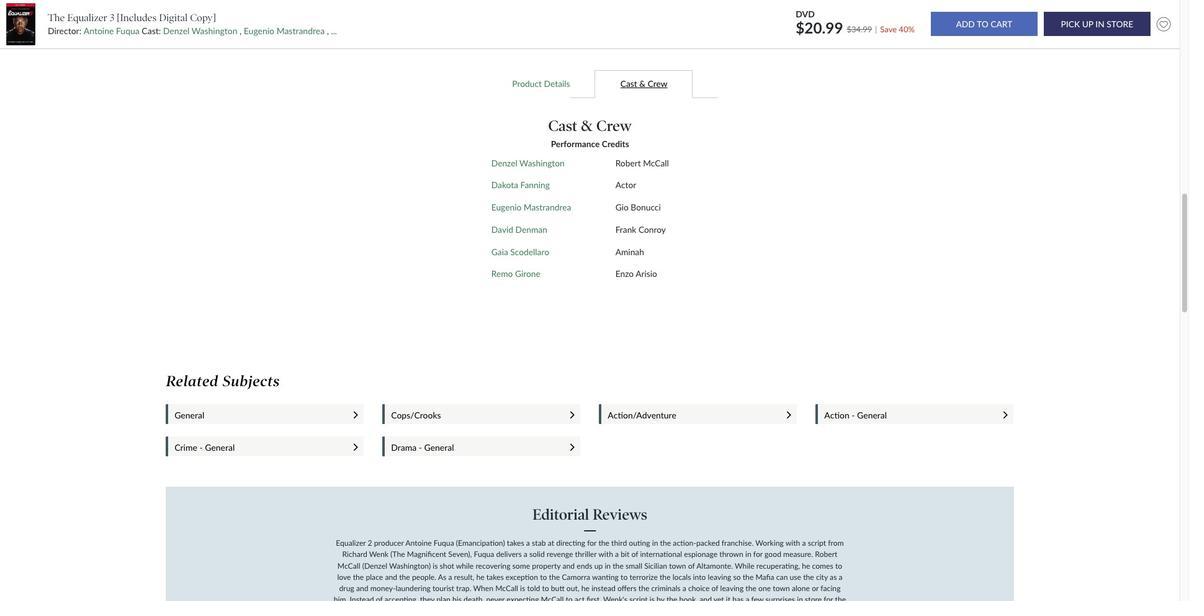 Task type: vqa. For each thing, say whether or not it's contained in the screenshot.
Sicilian
yes



Task type: locate. For each thing, give the bounding box(es) containing it.
cast up performance in the top of the page
[[548, 117, 578, 135]]

action - general
[[825, 410, 887, 420]]

1 horizontal spatial cast
[[621, 78, 638, 89]]

- for crime
[[200, 442, 203, 452]]

the
[[48, 12, 65, 23]]

1 vertical spatial denzel washington link
[[492, 158, 565, 168]]

is left shot
[[433, 561, 438, 570]]

antoine inside the equalizer 3 [includes digital copy] director: antoine fuqua cast: denzel washington , eugenio mastrandrea ,
[[84, 26, 114, 36]]

general right drama
[[424, 442, 454, 452]]

fuqua down [includes
[[116, 26, 140, 36]]

1 horizontal spatial he
[[582, 584, 590, 593]]

robert up actor
[[616, 158, 641, 168]]

cast:
[[142, 26, 161, 36]]

script down the offers
[[630, 595, 648, 601]]

1 horizontal spatial mastrandrea
[[524, 202, 571, 212]]

antoine inside equalizer 2 producer antoine fuqua (emancipation) takes a stab at directing for the third outing in the action-packed franchise. working with a script from richard wenk (the magnificent seven), fuqua delivers a solid revenge thriller with a bit of international espionage thrown in for good measure.    robert mccall (denzel washington) is shot while recovering some property and ends up in the small sicilian town of altamonte. while recuperating, he comes to love the place and the people. as a result, he takes exception to the camorra wanting to terrorize the locals into leaving so the mafia can use the city as a drug and money-laundering tourist trap. when mccall is told to butt out, he instead offers the criminals a choice of leaving the one town alone or facing him. instead of accepting, they plan his death, never expecting mccall to act first.    wenk's script is by the book, and yet it has a few surprises in store fo
[[406, 538, 432, 548]]

robert
[[616, 158, 641, 168], [815, 550, 838, 559]]

0 horizontal spatial antoine
[[84, 26, 114, 36]]

1 horizontal spatial eugenio
[[492, 202, 522, 212]]

0 horizontal spatial ,
[[240, 26, 242, 36]]

- right the action
[[852, 410, 855, 420]]

to down out,
[[566, 595, 573, 601]]

0 vertical spatial antoine
[[84, 26, 114, 36]]

thrown
[[720, 550, 744, 559]]

equalizer left 3
[[67, 12, 107, 23]]

robert up comes
[[815, 550, 838, 559]]

mastrandrea
[[277, 26, 325, 36], [524, 202, 571, 212]]

a
[[526, 538, 530, 548], [803, 538, 806, 548], [524, 550, 528, 559], [615, 550, 619, 559], [449, 572, 452, 582], [839, 572, 843, 582], [683, 584, 687, 593], [746, 595, 750, 601]]

antoine up magnificent
[[406, 538, 432, 548]]

2 vertical spatial is
[[650, 595, 655, 601]]

0 vertical spatial equalizer
[[67, 12, 107, 23]]

1 vertical spatial town
[[773, 584, 790, 593]]

denzel washington link down copy]
[[163, 26, 238, 36]]

1 vertical spatial &
[[581, 117, 593, 135]]

credits
[[602, 138, 630, 149]]

0 vertical spatial denzel washington link
[[163, 26, 238, 36]]

1 horizontal spatial for
[[754, 550, 763, 559]]

general right crime
[[205, 442, 235, 452]]

1 vertical spatial with
[[599, 550, 613, 559]]

1 horizontal spatial equalizer
[[336, 538, 366, 548]]

few
[[752, 595, 764, 601]]

has
[[733, 595, 744, 601]]

a right 'as'
[[839, 572, 843, 582]]

directing
[[557, 538, 586, 548]]

0 vertical spatial mastrandrea
[[277, 26, 325, 36]]

,
[[240, 26, 242, 36], [327, 26, 329, 36]]

0 vertical spatial crew
[[648, 78, 668, 89]]

1 horizontal spatial -
[[419, 442, 422, 452]]

producer
[[374, 538, 404, 548]]

the right by
[[667, 595, 678, 601]]

result,
[[454, 572, 475, 582]]

denzel
[[163, 26, 190, 36], [492, 158, 518, 168]]

crime
[[175, 442, 197, 452]]

general for crime - general
[[205, 442, 235, 452]]

action - general link
[[825, 410, 992, 420]]

1 horizontal spatial is
[[520, 584, 526, 593]]

they
[[420, 595, 435, 601]]

$34.99
[[847, 24, 873, 34]]

None submit
[[931, 12, 1038, 36], [1044, 12, 1151, 36], [931, 12, 1038, 36], [1044, 12, 1151, 36]]

0 horizontal spatial washington
[[192, 26, 238, 36]]

related
[[166, 373, 219, 390]]

0 vertical spatial robert
[[616, 158, 641, 168]]

the right the love
[[353, 572, 364, 582]]

0 horizontal spatial with
[[599, 550, 613, 559]]

2 vertical spatial fuqua
[[474, 550, 495, 559]]

a left stab
[[526, 538, 530, 548]]

a left bit
[[615, 550, 619, 559]]

1 vertical spatial crew
[[597, 117, 632, 135]]

mccall down butt
[[541, 595, 564, 601]]

with
[[786, 538, 801, 548], [599, 550, 613, 559]]

1 vertical spatial cast & crew
[[548, 117, 632, 135]]

script
[[808, 538, 827, 548], [630, 595, 648, 601]]

the left third
[[599, 538, 610, 548]]

1 horizontal spatial fuqua
[[434, 538, 454, 548]]

cast & crew
[[621, 78, 668, 89], [548, 117, 632, 135]]

store
[[805, 595, 822, 601]]

in
[[652, 538, 659, 548], [746, 550, 752, 559], [605, 561, 611, 570], [797, 595, 804, 601]]

equalizer 2 producer antoine fuqua (emancipation) takes a stab at directing for the third outing in the action-packed franchise. working with a script from richard wenk (the magnificent seven), fuqua delivers a solid revenge thriller with a bit of international espionage thrown in for good measure.    robert mccall (denzel washington) is shot while recovering some property and ends up in the small sicilian town of altamonte. while recuperating, he comes to love the place and the people. as a result, he takes exception to the camorra wanting to terrorize the locals into leaving so the mafia can use the city as a drug and money-laundering tourist trap. when mccall is told to butt out, he instead offers the criminals a choice of leaving the one town alone or facing him. instead of accepting, they plan his death, never expecting mccall to act first.    wenk's script is by the book, and yet it has a few surprises in store fo
[[332, 538, 848, 601]]

0 horizontal spatial town
[[669, 561, 687, 570]]

0 horizontal spatial robert
[[616, 158, 641, 168]]

action-
[[673, 538, 697, 548]]

0 vertical spatial &
[[640, 78, 646, 89]]

0 horizontal spatial mastrandrea
[[277, 26, 325, 36]]

of up into
[[688, 561, 695, 570]]

david denman
[[492, 224, 548, 235]]

aminah
[[616, 246, 645, 257]]

1 horizontal spatial takes
[[507, 538, 525, 548]]

1 vertical spatial denzel
[[492, 158, 518, 168]]

0 vertical spatial he
[[802, 561, 811, 570]]

is up "expecting"
[[520, 584, 526, 593]]

fuqua up seven),
[[434, 538, 454, 548]]

and down choice
[[700, 595, 712, 601]]

0 horizontal spatial denzel
[[163, 26, 190, 36]]

script left from
[[808, 538, 827, 548]]

in right up at the bottom of page
[[605, 561, 611, 570]]

criminals
[[652, 584, 681, 593]]

0 horizontal spatial fuqua
[[116, 26, 140, 36]]

trap.
[[456, 584, 472, 593]]

2 horizontal spatial -
[[852, 410, 855, 420]]

seven),
[[449, 550, 472, 559]]

good
[[765, 550, 782, 559]]

0 horizontal spatial &
[[581, 117, 593, 135]]

0 horizontal spatial equalizer
[[67, 12, 107, 23]]

mccall up the love
[[338, 561, 361, 570]]

fuqua inside the equalizer 3 [includes digital copy] director: antoine fuqua cast: denzel washington , eugenio mastrandrea ,
[[116, 26, 140, 36]]

2 , from the left
[[327, 26, 329, 36]]

equalizer up richard
[[336, 538, 366, 548]]

1 , from the left
[[240, 26, 242, 36]]

gaia
[[492, 246, 508, 257]]

ends
[[577, 561, 593, 570]]

denzel up dakota
[[492, 158, 518, 168]]

mccall up never
[[496, 584, 518, 593]]

is
[[433, 561, 438, 570], [520, 584, 526, 593], [650, 595, 655, 601]]

copy]
[[190, 12, 216, 23]]

details
[[544, 78, 570, 89]]

denman
[[516, 224, 548, 235]]

0 vertical spatial with
[[786, 538, 801, 548]]

or
[[812, 584, 819, 593]]

to
[[836, 561, 843, 570], [540, 572, 547, 582], [621, 572, 628, 582], [542, 584, 549, 593], [566, 595, 573, 601]]

1 vertical spatial he
[[477, 572, 485, 582]]

the equalizer 3 [includes digital copy] image
[[6, 3, 36, 45]]

- for drama
[[419, 442, 422, 452]]

exception
[[506, 572, 538, 582]]

antoine down 3
[[84, 26, 114, 36]]

fuqua down (emancipation)
[[474, 550, 495, 559]]

1 vertical spatial for
[[754, 550, 763, 559]]

denzel washington link
[[163, 26, 238, 36], [492, 158, 565, 168]]

1 horizontal spatial script
[[808, 538, 827, 548]]

washington up "fanning"
[[520, 158, 565, 168]]

1 horizontal spatial antoine
[[406, 538, 432, 548]]

[includes
[[117, 12, 157, 23]]

magnificent
[[407, 550, 447, 559]]

city
[[816, 572, 828, 582]]

yet
[[714, 595, 724, 601]]

wanting
[[592, 572, 619, 582]]

girone
[[515, 268, 541, 279]]

1 horizontal spatial denzel washington link
[[492, 158, 565, 168]]

town up the locals on the right of the page
[[669, 561, 687, 570]]

of down money-
[[376, 595, 383, 601]]

denzel down digital
[[163, 26, 190, 36]]

3
[[110, 12, 114, 23]]

takes up delivers
[[507, 538, 525, 548]]

washington down copy]
[[192, 26, 238, 36]]

1 vertical spatial robert
[[815, 550, 838, 559]]

drama - general
[[391, 442, 454, 452]]

place
[[366, 572, 383, 582]]

as
[[438, 572, 447, 582]]

and
[[563, 561, 575, 570], [385, 572, 397, 582], [356, 584, 369, 593], [700, 595, 712, 601]]

1 horizontal spatial denzel
[[492, 158, 518, 168]]

- right drama
[[419, 442, 422, 452]]

and up camorra
[[563, 561, 575, 570]]

0 vertical spatial leaving
[[708, 572, 732, 582]]

1 horizontal spatial eugenio mastrandrea link
[[492, 202, 571, 212]]

tab list
[[172, 69, 1008, 98]]

(emancipation)
[[456, 538, 505, 548]]

subjects
[[223, 373, 280, 390]]

1 horizontal spatial crew
[[648, 78, 668, 89]]

told
[[527, 584, 540, 593]]

he up the act
[[582, 584, 590, 593]]

leaving down altamonte.
[[708, 572, 732, 582]]

2 vertical spatial he
[[582, 584, 590, 593]]

2 horizontal spatial fuqua
[[474, 550, 495, 559]]

the up few
[[746, 584, 757, 593]]

can
[[777, 572, 788, 582]]

is left by
[[650, 595, 655, 601]]

1 vertical spatial takes
[[487, 572, 504, 582]]

leaving up it
[[721, 584, 744, 593]]

general right the action
[[858, 410, 887, 420]]

gaia scodellaro link
[[492, 246, 550, 257]]

0 horizontal spatial eugenio
[[244, 26, 275, 36]]

franchise.
[[722, 538, 754, 548]]

1 vertical spatial antoine
[[406, 538, 432, 548]]

- right crime
[[200, 442, 203, 452]]

dakota fanning
[[492, 180, 550, 190]]

he up when
[[477, 572, 485, 582]]

use
[[790, 572, 802, 582]]

comes
[[813, 561, 834, 570]]

1 horizontal spatial robert
[[815, 550, 838, 559]]

1 vertical spatial is
[[520, 584, 526, 593]]

it
[[726, 595, 731, 601]]

fanning
[[521, 180, 550, 190]]

0 horizontal spatial -
[[200, 442, 203, 452]]

he down measure.
[[802, 561, 811, 570]]

with up up at the bottom of page
[[599, 550, 613, 559]]

for up "thriller"
[[588, 538, 597, 548]]

accepting,
[[385, 595, 418, 601]]

of up yet
[[712, 584, 719, 593]]

0 horizontal spatial is
[[433, 561, 438, 570]]

cast up credits
[[621, 78, 638, 89]]

general up crime
[[175, 410, 204, 420]]

1 horizontal spatial ,
[[327, 26, 329, 36]]

0 vertical spatial cast & crew
[[621, 78, 668, 89]]

general for drama - general
[[424, 442, 454, 452]]

takes down 'recovering' in the left of the page
[[487, 572, 504, 582]]

0 vertical spatial washington
[[192, 26, 238, 36]]

0 horizontal spatial for
[[588, 538, 597, 548]]

2
[[368, 538, 372, 548]]

denzel washington link up "fanning"
[[492, 158, 565, 168]]

some
[[513, 561, 530, 570]]

the right use
[[804, 572, 815, 582]]

cops/crooks
[[391, 410, 441, 420]]

0 vertical spatial eugenio
[[244, 26, 275, 36]]

0 vertical spatial denzel
[[163, 26, 190, 36]]

tourist
[[433, 584, 455, 593]]

0 horizontal spatial he
[[477, 572, 485, 582]]

in up international
[[652, 538, 659, 548]]

for left good
[[754, 550, 763, 559]]

0 horizontal spatial crew
[[597, 117, 632, 135]]

choice
[[689, 584, 710, 593]]

1 vertical spatial script
[[630, 595, 648, 601]]

1 vertical spatial washington
[[520, 158, 565, 168]]

antoine fuqua link
[[84, 26, 140, 36]]

mastrandrea inside the equalizer 3 [includes digital copy] director: antoine fuqua cast: denzel washington , eugenio mastrandrea ,
[[277, 26, 325, 36]]

town up surprises
[[773, 584, 790, 593]]

1 vertical spatial eugenio
[[492, 202, 522, 212]]

1 horizontal spatial &
[[640, 78, 646, 89]]

0 horizontal spatial eugenio mastrandrea link
[[244, 26, 325, 36]]

actor
[[616, 180, 637, 190]]

cast
[[621, 78, 638, 89], [548, 117, 578, 135]]

1 vertical spatial equalizer
[[336, 538, 366, 548]]

save 40%
[[881, 24, 915, 34]]

the down terrorize
[[639, 584, 650, 593]]

0 vertical spatial is
[[433, 561, 438, 570]]

crew
[[648, 78, 668, 89], [597, 117, 632, 135]]

0 vertical spatial fuqua
[[116, 26, 140, 36]]

instead
[[592, 584, 616, 593]]

0 horizontal spatial cast
[[548, 117, 578, 135]]

locals
[[673, 572, 691, 582]]

0 vertical spatial eugenio mastrandrea link
[[244, 26, 325, 36]]

wenk's
[[604, 595, 628, 601]]

with up measure.
[[786, 538, 801, 548]]

and up instead
[[356, 584, 369, 593]]

first.
[[587, 595, 602, 601]]

0 horizontal spatial takes
[[487, 572, 504, 582]]

gaia scodellaro
[[492, 246, 550, 257]]



Task type: describe. For each thing, give the bounding box(es) containing it.
denzel inside the equalizer 3 [includes digital copy] director: antoine fuqua cast: denzel washington , eugenio mastrandrea ,
[[163, 26, 190, 36]]

measure.
[[784, 550, 814, 559]]

wenk
[[369, 550, 389, 559]]

camorra
[[562, 572, 591, 582]]

0 vertical spatial for
[[588, 538, 597, 548]]

tab list containing product details
[[172, 69, 1008, 98]]

butt
[[551, 584, 565, 593]]

dakota fanning link
[[492, 180, 550, 190]]

at
[[548, 538, 555, 548]]

as
[[830, 572, 837, 582]]

1 vertical spatial cast
[[548, 117, 578, 135]]

2 horizontal spatial he
[[802, 561, 811, 570]]

a right as
[[449, 572, 452, 582]]

to up 'as'
[[836, 561, 843, 570]]

his
[[453, 595, 462, 601]]

people.
[[412, 572, 437, 582]]

performance credits
[[551, 138, 630, 149]]

0 vertical spatial script
[[808, 538, 827, 548]]

0 vertical spatial takes
[[507, 538, 525, 548]]

action/adventure
[[608, 410, 677, 420]]

revenge
[[547, 550, 573, 559]]

1 vertical spatial mastrandrea
[[524, 202, 571, 212]]

bit
[[621, 550, 630, 559]]

delivers
[[496, 550, 522, 559]]

1 vertical spatial leaving
[[721, 584, 744, 593]]

recovering
[[476, 561, 511, 570]]

frank conroy
[[616, 224, 666, 235]]

to up the offers
[[621, 572, 628, 582]]

1 horizontal spatial with
[[786, 538, 801, 548]]

performance
[[551, 138, 600, 149]]

from
[[829, 538, 844, 548]]

denzel washington
[[492, 158, 565, 168]]

gio
[[616, 202, 629, 212]]

0 horizontal spatial script
[[630, 595, 648, 601]]

related subjects
[[166, 373, 280, 390]]

action/adventure link
[[608, 410, 775, 420]]

scodellaro
[[511, 246, 550, 257]]

richard
[[342, 550, 367, 559]]

1 vertical spatial eugenio mastrandrea link
[[492, 202, 571, 212]]

sicilian
[[645, 561, 668, 570]]

(denzel
[[362, 561, 387, 570]]

money-
[[371, 584, 396, 593]]

a up book,
[[683, 584, 687, 593]]

outing
[[629, 538, 651, 548]]

thriller
[[575, 550, 597, 559]]

mccall up bonucci
[[643, 158, 669, 168]]

0 vertical spatial town
[[669, 561, 687, 570]]

2 horizontal spatial is
[[650, 595, 655, 601]]

washington)
[[389, 561, 431, 570]]

general for action - general
[[858, 410, 887, 420]]

a left solid
[[524, 550, 528, 559]]

action
[[825, 410, 850, 420]]

terrorize
[[630, 572, 658, 582]]

him.
[[334, 595, 348, 601]]

of right bit
[[632, 550, 639, 559]]

director:
[[48, 26, 81, 36]]

robert inside equalizer 2 producer antoine fuqua (emancipation) takes a stab at directing for the third outing in the action-packed franchise. working with a script from richard wenk (the magnificent seven), fuqua delivers a solid revenge thriller with a bit of international espionage thrown in for good measure.    robert mccall (denzel washington) is shot while recovering some property and ends up in the small sicilian town of altamonte. while recuperating, he comes to love the place and the people. as a result, he takes exception to the camorra wanting to terrorize the locals into leaving so the mafia can use the city as a drug and money-laundering tourist trap. when mccall is told to butt out, he instead offers the criminals a choice of leaving the one town alone or facing him. instead of accepting, they plan his death, never expecting mccall to act first.    wenk's script is by the book, and yet it has a few surprises in store fo
[[815, 550, 838, 559]]

product
[[513, 78, 542, 89]]

never
[[486, 595, 505, 601]]

the right so
[[743, 572, 754, 582]]

while
[[456, 561, 474, 570]]

small
[[626, 561, 643, 570]]

cast & crew link
[[596, 69, 693, 98]]

to down property
[[540, 572, 547, 582]]

recuperating,
[[757, 561, 800, 570]]

david
[[492, 224, 514, 235]]

the equalizer 3 [includes digital copy] director: antoine fuqua cast: denzel washington , eugenio mastrandrea ,
[[48, 12, 331, 36]]

arisio
[[636, 268, 658, 279]]

when
[[473, 584, 494, 593]]

remo
[[492, 268, 513, 279]]

eugenio inside the equalizer 3 [includes digital copy] director: antoine fuqua cast: denzel washington , eugenio mastrandrea ,
[[244, 26, 275, 36]]

digital
[[159, 12, 188, 23]]

alone
[[792, 584, 810, 593]]

a right has
[[746, 595, 750, 601]]

so
[[734, 572, 741, 582]]

drama - general link
[[391, 442, 558, 452]]

love
[[337, 572, 351, 582]]

washington inside the equalizer 3 [includes digital copy] director: antoine fuqua cast: denzel washington , eugenio mastrandrea ,
[[192, 26, 238, 36]]

product details
[[513, 78, 570, 89]]

$20.99 $34.99
[[796, 18, 873, 36]]

the up the criminals
[[660, 572, 671, 582]]

1 vertical spatial fuqua
[[434, 538, 454, 548]]

mafia
[[756, 572, 775, 582]]

in up 'while'
[[746, 550, 752, 559]]

0 vertical spatial cast
[[621, 78, 638, 89]]

equalizer inside equalizer 2 producer antoine fuqua (emancipation) takes a stab at directing for the third outing in the action-packed franchise. working with a script from richard wenk (the magnificent seven), fuqua delivers a solid revenge thriller with a bit of international espionage thrown in for good measure.    robert mccall (denzel washington) is shot while recovering some property and ends up in the small sicilian town of altamonte. while recuperating, he comes to love the place and the people. as a result, he takes exception to the camorra wanting to terrorize the locals into leaving so the mafia can use the city as a drug and money-laundering tourist trap. when mccall is told to butt out, he instead offers the criminals a choice of leaving the one town alone or facing him. instead of accepting, they plan his death, never expecting mccall to act first.    wenk's script is by the book, and yet it has a few surprises in store fo
[[336, 538, 366, 548]]

equalizer inside the equalizer 3 [includes digital copy] director: antoine fuqua cast: denzel washington , eugenio mastrandrea ,
[[67, 12, 107, 23]]

remo girone
[[492, 268, 541, 279]]

shot
[[440, 561, 454, 570]]

the up butt
[[549, 572, 560, 582]]

frank
[[616, 224, 637, 235]]

eugenio mastrandrea
[[492, 202, 571, 212]]

act
[[575, 595, 585, 601]]

$20.99
[[796, 18, 844, 36]]

enzo
[[616, 268, 634, 279]]

drug
[[339, 584, 355, 593]]

stab
[[532, 538, 546, 548]]

international
[[640, 550, 683, 559]]

add to wishlist image
[[1154, 14, 1174, 34]]

altamonte.
[[697, 561, 733, 570]]

robert mccall
[[616, 158, 669, 168]]

the down bit
[[613, 561, 624, 570]]

the down washington)
[[399, 572, 410, 582]]

crime - general link
[[175, 442, 342, 452]]

working
[[756, 538, 784, 548]]

in down 'alone'
[[797, 595, 804, 601]]

and up money-
[[385, 572, 397, 582]]

offers
[[618, 584, 637, 593]]

reviews
[[593, 505, 648, 523]]

plan
[[437, 595, 451, 601]]

0 horizontal spatial denzel washington link
[[163, 26, 238, 36]]

a up measure.
[[803, 538, 806, 548]]

to right told
[[542, 584, 549, 593]]

1 horizontal spatial washington
[[520, 158, 565, 168]]

solid
[[530, 550, 545, 559]]

bonucci
[[631, 202, 661, 212]]

the up international
[[660, 538, 671, 548]]

out,
[[567, 584, 580, 593]]

1 horizontal spatial town
[[773, 584, 790, 593]]

espionage
[[685, 550, 718, 559]]

- for action
[[852, 410, 855, 420]]

editorial
[[533, 505, 590, 523]]



